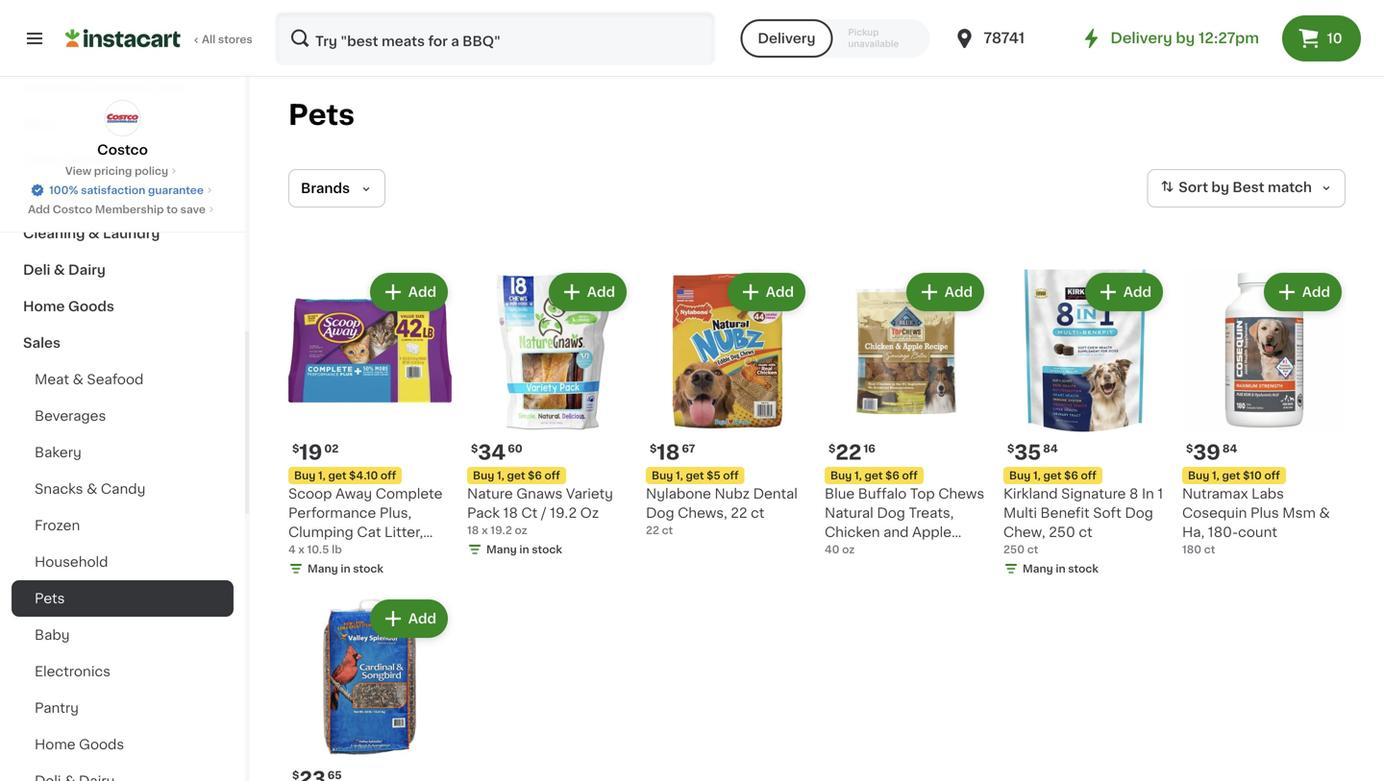 Task type: describe. For each thing, give the bounding box(es) containing it.
snacks & candy link
[[12, 471, 234, 508]]

sort by
[[1179, 181, 1230, 194]]

off for 19
[[381, 471, 396, 481]]

frozen link
[[12, 508, 234, 544]]

add button for 34
[[551, 275, 625, 310]]

nylabone nubz dental dog chews, 22 ct 22 ct
[[646, 487, 798, 536]]

1 vertical spatial beverages
[[35, 410, 106, 423]]

1 horizontal spatial costco
[[97, 143, 148, 157]]

Search field
[[277, 13, 714, 63]]

count inside nutramax labs cosequin plus msm & ha, 180-count 180 ct
[[1238, 526, 1278, 539]]

2 vertical spatial 18
[[467, 525, 479, 536]]

nubz
[[715, 487, 750, 501]]

buy for 34
[[473, 471, 494, 481]]

dental
[[753, 487, 798, 501]]

get for 19
[[328, 471, 347, 481]]

brands
[[301, 182, 350, 195]]

pack
[[467, 507, 500, 520]]

instacart logo image
[[65, 27, 181, 50]]

guarantee
[[148, 185, 204, 196]]

home goods for second home goods link from the bottom of the page
[[23, 300, 114, 313]]

product group containing 22
[[825, 269, 988, 578]]

satisfaction
[[81, 185, 145, 196]]

signature
[[1061, 487, 1126, 501]]

$ 18 67
[[650, 443, 695, 463]]

electronics
[[35, 665, 111, 679]]

dairy
[[68, 263, 106, 277]]

performance
[[288, 507, 376, 520]]

sort
[[1179, 181, 1208, 194]]

buy 1, get $10 off
[[1188, 471, 1280, 481]]

in for 35
[[1056, 564, 1066, 574]]

10
[[1327, 32, 1343, 45]]

& for cleaning
[[88, 227, 100, 240]]

1, for 18
[[676, 471, 683, 481]]

deli & dairy
[[23, 263, 106, 277]]

meat & seafood
[[35, 373, 144, 386]]

100% satisfaction guarantee
[[49, 185, 204, 196]]

best
[[1233, 181, 1265, 194]]

wine
[[23, 117, 58, 131]]

84 for 35
[[1043, 444, 1058, 454]]

add for 34
[[587, 286, 615, 299]]

many in stock for 19
[[308, 564, 383, 574]]

costco logo image
[[104, 100, 141, 137]]

labs
[[1252, 487, 1284, 501]]

gnaws
[[516, 487, 563, 501]]

1 vertical spatial 22
[[731, 507, 747, 520]]

clumping
[[288, 526, 354, 539]]

buy for 18
[[652, 471, 673, 481]]

delivery for delivery
[[758, 32, 816, 45]]

plus
[[1251, 507, 1279, 520]]

all stores
[[202, 34, 253, 45]]

product group containing 39
[[1182, 269, 1346, 558]]

chicken
[[825, 526, 880, 539]]

pets inside pets link
[[35, 592, 65, 606]]

stock for 34
[[532, 545, 562, 555]]

top
[[910, 487, 935, 501]]

complete
[[376, 487, 443, 501]]

nutramax labs cosequin plus msm & ha, 180-count 180 ct
[[1182, 487, 1330, 555]]

1 home goods link from the top
[[12, 288, 234, 325]]

1, for 39
[[1212, 471, 1220, 481]]

view
[[65, 166, 91, 176]]

variety
[[566, 487, 613, 501]]

bakery
[[35, 446, 81, 460]]

wine link
[[12, 106, 234, 142]]

ha,
[[1182, 526, 1205, 539]]

add costco membership to save link
[[28, 202, 217, 217]]

treats,
[[909, 507, 954, 520]]

scoop away complete performance plus, clumping cat litter, fresh scent, 10.5 lbs, 4- count
[[288, 487, 449, 578]]

Best match Sort by field
[[1147, 169, 1346, 208]]

delivery by 12:27pm
[[1111, 31, 1259, 45]]

0 vertical spatial home
[[23, 300, 65, 313]]

oz
[[580, 507, 599, 520]]

deli
[[23, 263, 50, 277]]

1 vertical spatial 250
[[1004, 545, 1025, 555]]

multi
[[1004, 507, 1037, 520]]

dog inside nylabone nubz dental dog chews, 22 ct 22 ct
[[646, 507, 674, 520]]

$ 19 02
[[292, 443, 339, 463]]

1, for 19
[[318, 471, 326, 481]]

10.5 inside scoop away complete performance plus, clumping cat litter, fresh scent, 10.5 lbs, 4- count
[[376, 545, 403, 559]]

meat & seafood link
[[12, 361, 234, 398]]

off for 18
[[723, 471, 739, 481]]

health
[[23, 81, 69, 94]]

get for 34
[[507, 471, 525, 481]]

oz inside nature gnaws variety pack 18 ct / 19.2 oz 18 x 19.2 oz
[[515, 525, 527, 536]]

policy
[[135, 166, 168, 176]]

100% satisfaction guarantee button
[[30, 179, 215, 198]]

kirkland
[[1004, 487, 1058, 501]]

buy 1, get $6 off for 22
[[831, 471, 918, 481]]

service type group
[[741, 19, 930, 58]]

add for 22
[[945, 286, 973, 299]]

ct down the chew,
[[1027, 545, 1039, 555]]

cat
[[357, 526, 381, 539]]

lb
[[332, 545, 342, 555]]

add for 19
[[408, 286, 436, 299]]

get for 22
[[865, 471, 883, 481]]

cleaning
[[23, 227, 85, 240]]

add button for 19
[[372, 275, 446, 310]]

buy 1, get $6 off for 35
[[1009, 471, 1097, 481]]

view pricing policy
[[65, 166, 168, 176]]

$6 for 22
[[886, 471, 900, 481]]

/
[[541, 507, 547, 520]]

and
[[884, 526, 909, 539]]

hard beverages link
[[12, 179, 234, 215]]

product group containing 35
[[1004, 269, 1167, 581]]

costco link
[[97, 100, 148, 160]]

snacks
[[35, 483, 83, 496]]

candy
[[101, 483, 146, 496]]

frozen
[[35, 519, 80, 533]]

67
[[682, 444, 695, 454]]

0 horizontal spatial 22
[[646, 525, 659, 536]]

0 horizontal spatial costco
[[53, 204, 92, 215]]

household link
[[12, 544, 234, 581]]

& for snacks
[[87, 483, 97, 496]]

goods for other goods link
[[67, 154, 113, 167]]

match
[[1268, 181, 1312, 194]]

sales
[[23, 336, 61, 350]]

buffalo
[[858, 487, 907, 501]]

4 x 10.5 lb
[[288, 545, 342, 555]]

65
[[328, 771, 342, 781]]

buy 1, get $4.10 off
[[294, 471, 396, 481]]

78741 button
[[953, 12, 1068, 65]]

hard beverages
[[23, 190, 134, 204]]

goods for second home goods link from the bottom of the page
[[68, 300, 114, 313]]

02
[[324, 444, 339, 454]]

msm
[[1283, 507, 1316, 520]]

1 horizontal spatial pets
[[288, 101, 355, 129]]

many for 35
[[1023, 564, 1053, 574]]

add button for 39
[[1266, 275, 1340, 310]]

1 vertical spatial oz
[[842, 545, 855, 555]]

stock for 35
[[1068, 564, 1099, 574]]

home goods for first home goods link from the bottom of the page
[[35, 738, 124, 752]]

hard
[[23, 190, 57, 204]]

off for 34
[[545, 471, 560, 481]]

1 horizontal spatial 19.2
[[550, 507, 577, 520]]

1, for 35
[[1033, 471, 1041, 481]]

nylabone
[[646, 487, 711, 501]]

buy 1, get $5 off
[[652, 471, 739, 481]]



Task type: locate. For each thing, give the bounding box(es) containing it.
meat
[[35, 373, 69, 386]]

buy 1, get $6 off down 60
[[473, 471, 560, 481]]

1 horizontal spatial 18
[[503, 507, 518, 520]]

4 buy from the left
[[831, 471, 852, 481]]

buy for 22
[[831, 471, 852, 481]]

2 horizontal spatial dog
[[1125, 507, 1154, 520]]

lbs,
[[407, 545, 430, 559]]

membership
[[95, 204, 164, 215]]

1, for 34
[[497, 471, 505, 481]]

by left 12:27pm
[[1176, 31, 1195, 45]]

$ up nutramax
[[1186, 444, 1193, 454]]

84 right the "39"
[[1223, 444, 1238, 454]]

1 vertical spatial by
[[1212, 181, 1230, 194]]

off for 35
[[1081, 471, 1097, 481]]

care
[[151, 81, 184, 94]]

0 vertical spatial by
[[1176, 31, 1195, 45]]

1 off from the left
[[381, 471, 396, 481]]

3 off from the left
[[723, 471, 739, 481]]

0 horizontal spatial 250
[[1004, 545, 1025, 555]]

home up 'sales'
[[23, 300, 65, 313]]

$ inside $ 22 16
[[829, 444, 836, 454]]

$4.10
[[349, 471, 378, 481]]

$6 up gnaws
[[528, 471, 542, 481]]

cleaning & laundry
[[23, 227, 160, 240]]

buy for 19
[[294, 471, 316, 481]]

5 get from the left
[[1044, 471, 1062, 481]]

6 buy from the left
[[1188, 471, 1210, 481]]

& right meat
[[73, 373, 84, 386]]

litter,
[[385, 526, 423, 539]]

0 horizontal spatial x
[[298, 545, 305, 555]]

off up "signature"
[[1081, 471, 1097, 481]]

2 $6 from the left
[[886, 471, 900, 481]]

1, for 22
[[855, 471, 862, 481]]

0 vertical spatial x
[[482, 525, 488, 536]]

by for delivery
[[1176, 31, 1195, 45]]

0 vertical spatial 40
[[825, 545, 840, 555]]

1 horizontal spatial stock
[[532, 545, 562, 555]]

3 buy 1, get $6 off from the left
[[1009, 471, 1097, 481]]

dog inside the blue buffalo top chews natural dog treats, chicken and apple recipe sausage bites, 40 oz
[[877, 507, 906, 520]]

delivery for delivery by 12:27pm
[[1111, 31, 1173, 45]]

many in stock for 34
[[486, 545, 562, 555]]

2 buy 1, get $6 off from the left
[[831, 471, 918, 481]]

buy for 35
[[1009, 471, 1031, 481]]

count down the plus
[[1238, 526, 1278, 539]]

0 horizontal spatial 10.5
[[307, 545, 329, 555]]

chews,
[[678, 507, 727, 520]]

many for 34
[[486, 545, 517, 555]]

0 vertical spatial costco
[[97, 143, 148, 157]]

by for sort
[[1212, 181, 1230, 194]]

baby
[[35, 629, 70, 642]]

2 horizontal spatial $6
[[1064, 471, 1078, 481]]

250
[[1049, 526, 1076, 539], [1004, 545, 1025, 555]]

off for 39
[[1265, 471, 1280, 481]]

1 horizontal spatial by
[[1212, 181, 1230, 194]]

1, up nylabone on the bottom of the page
[[676, 471, 683, 481]]

$6 up buffalo
[[886, 471, 900, 481]]

apple
[[912, 526, 952, 539]]

in for 34
[[519, 545, 529, 555]]

0 horizontal spatial by
[[1176, 31, 1195, 45]]

$ left 16
[[829, 444, 836, 454]]

22 down nubz
[[731, 507, 747, 520]]

1 horizontal spatial 84
[[1223, 444, 1238, 454]]

get left $5
[[686, 471, 704, 481]]

1,
[[318, 471, 326, 481], [497, 471, 505, 481], [676, 471, 683, 481], [855, 471, 862, 481], [1033, 471, 1041, 481], [1212, 471, 1220, 481]]

delivery inside button
[[758, 32, 816, 45]]

$ up the kirkland
[[1007, 444, 1015, 454]]

1, up the kirkland
[[1033, 471, 1041, 481]]

2 horizontal spatial buy 1, get $6 off
[[1009, 471, 1097, 481]]

1 $6 from the left
[[528, 471, 542, 481]]

1 84 from the left
[[1043, 444, 1058, 454]]

19.2 down "pack"
[[491, 525, 512, 536]]

sausage
[[876, 545, 934, 559]]

baby link
[[12, 617, 234, 654]]

1 vertical spatial home
[[35, 738, 76, 752]]

& for deli
[[54, 263, 65, 277]]

dog up and
[[877, 507, 906, 520]]

stock down /
[[532, 545, 562, 555]]

delivery by 12:27pm link
[[1080, 27, 1259, 50]]

buy up nature
[[473, 471, 494, 481]]

other goods link
[[12, 142, 234, 179]]

8
[[1130, 487, 1139, 501]]

& down 'add costco membership to save'
[[88, 227, 100, 240]]

1 horizontal spatial many in stock
[[486, 545, 562, 555]]

84 inside $ 35 84
[[1043, 444, 1058, 454]]

$ inside $ 35 84
[[1007, 444, 1015, 454]]

$6 for 35
[[1064, 471, 1078, 481]]

x
[[482, 525, 488, 536], [298, 545, 305, 555]]

0 horizontal spatial pets
[[35, 592, 65, 606]]

0 horizontal spatial stock
[[353, 564, 383, 574]]

$ left 60
[[471, 444, 478, 454]]

nature gnaws variety pack 18 ct / 19.2 oz 18 x 19.2 oz
[[467, 487, 613, 536]]

pantry
[[35, 702, 79, 715]]

oz down recipe
[[847, 564, 862, 578]]

get left $10 at the bottom right of page
[[1222, 471, 1241, 481]]

by inside field
[[1212, 181, 1230, 194]]

$ 34 60
[[471, 443, 523, 463]]

buy
[[294, 471, 316, 481], [473, 471, 494, 481], [652, 471, 673, 481], [831, 471, 852, 481], [1009, 471, 1031, 481], [1188, 471, 1210, 481]]

1 horizontal spatial dog
[[877, 507, 906, 520]]

nature
[[467, 487, 513, 501]]

$ for 22
[[829, 444, 836, 454]]

& for meat
[[73, 373, 84, 386]]

19
[[299, 443, 322, 463]]

1 vertical spatial 18
[[503, 507, 518, 520]]

product group containing 34
[[467, 269, 631, 561]]

$6 for 34
[[528, 471, 542, 481]]

2 horizontal spatial in
[[1056, 564, 1066, 574]]

natural
[[825, 507, 874, 520]]

buy 1, get $6 off up the kirkland
[[1009, 471, 1097, 481]]

84 right 35
[[1043, 444, 1058, 454]]

product group
[[288, 269, 452, 581], [467, 269, 631, 561], [646, 269, 809, 538], [825, 269, 988, 578], [1004, 269, 1167, 581], [1182, 269, 1346, 558], [288, 596, 452, 782]]

x down "pack"
[[482, 525, 488, 536]]

add button for 35
[[1087, 275, 1161, 310]]

1, down $ 22 16
[[855, 471, 862, 481]]

home goods link down electronics link
[[12, 727, 234, 763]]

1 vertical spatial costco
[[53, 204, 92, 215]]

2 40 from the top
[[825, 564, 843, 578]]

2 vertical spatial goods
[[79, 738, 124, 752]]

beverages up 'add costco membership to save'
[[60, 190, 134, 204]]

best match
[[1233, 181, 1312, 194]]

scent,
[[329, 545, 373, 559]]

0 vertical spatial 18
[[657, 443, 680, 463]]

many in stock for 35
[[1023, 564, 1099, 574]]

1 vertical spatial home goods
[[35, 738, 124, 752]]

1 40 from the top
[[825, 545, 840, 555]]

1 buy from the left
[[294, 471, 316, 481]]

in for 19
[[341, 564, 351, 574]]

2 off from the left
[[545, 471, 560, 481]]

laundry
[[103, 227, 160, 240]]

$ left 02
[[292, 444, 299, 454]]

$ 35 84
[[1007, 443, 1058, 463]]

40 inside the blue buffalo top chews natural dog treats, chicken and apple recipe sausage bites, 40 oz
[[825, 564, 843, 578]]

home goods down pantry
[[35, 738, 124, 752]]

add for 39
[[1302, 286, 1331, 299]]

250 down benefit
[[1049, 526, 1076, 539]]

1 vertical spatial x
[[298, 545, 305, 555]]

1 horizontal spatial x
[[482, 525, 488, 536]]

chews
[[939, 487, 985, 501]]

40
[[825, 545, 840, 555], [825, 564, 843, 578]]

2 horizontal spatial many in stock
[[1023, 564, 1099, 574]]

stock down scent,
[[353, 564, 383, 574]]

18 left 67
[[657, 443, 680, 463]]

many in stock down scent,
[[308, 564, 383, 574]]

3 dog from the left
[[1125, 507, 1154, 520]]

0 horizontal spatial dog
[[646, 507, 674, 520]]

1 vertical spatial count
[[288, 564, 328, 578]]

84 inside $ 39 84
[[1223, 444, 1238, 454]]

$ left 67
[[650, 444, 657, 454]]

cosequin
[[1182, 507, 1247, 520]]

6 get from the left
[[1222, 471, 1241, 481]]

180-
[[1208, 526, 1238, 539]]

in down ct
[[519, 545, 529, 555]]

$6 up "signature"
[[1064, 471, 1078, 481]]

many down "pack"
[[486, 545, 517, 555]]

6 off from the left
[[1265, 471, 1280, 481]]

ct
[[521, 507, 538, 520]]

1 horizontal spatial count
[[1238, 526, 1278, 539]]

2 horizontal spatial 18
[[657, 443, 680, 463]]

dog down 8
[[1125, 507, 1154, 520]]

many
[[486, 545, 517, 555], [308, 564, 338, 574], [1023, 564, 1053, 574]]

add costco membership to save
[[28, 204, 206, 215]]

in down kirkland signature 8 in 1 multi benefit soft dog chew, 250 ct 250 ct
[[1056, 564, 1066, 574]]

many down the chew,
[[1023, 564, 1053, 574]]

off right $5
[[723, 471, 739, 481]]

stock for 19
[[353, 564, 383, 574]]

4 off from the left
[[902, 471, 918, 481]]

1
[[1158, 487, 1163, 501]]

0 vertical spatial 19.2
[[550, 507, 577, 520]]

$ inside $ 19 02
[[292, 444, 299, 454]]

add button for 18
[[729, 275, 804, 310]]

$ for 18
[[650, 444, 657, 454]]

40 oz
[[825, 545, 855, 555]]

snacks & candy
[[35, 483, 146, 496]]

0 vertical spatial 250
[[1049, 526, 1076, 539]]

0 vertical spatial beverages
[[60, 190, 134, 204]]

many in stock down the chew,
[[1023, 564, 1099, 574]]

2 1, from the left
[[497, 471, 505, 481]]

0 vertical spatial count
[[1238, 526, 1278, 539]]

1 horizontal spatial 22
[[731, 507, 747, 520]]

0 vertical spatial oz
[[515, 525, 527, 536]]

oz down ct
[[515, 525, 527, 536]]

2 horizontal spatial stock
[[1068, 564, 1099, 574]]

$ inside $ 39 84
[[1186, 444, 1193, 454]]

off up gnaws
[[545, 471, 560, 481]]

0 horizontal spatial many in stock
[[308, 564, 383, 574]]

1 vertical spatial home goods link
[[12, 727, 234, 763]]

count inside scoop away complete performance plus, clumping cat litter, fresh scent, 10.5 lbs, 4- count
[[288, 564, 328, 578]]

1, up nature
[[497, 471, 505, 481]]

seafood
[[87, 373, 144, 386]]

bakery link
[[12, 435, 234, 471]]

ct inside nutramax labs cosequin plus msm & ha, 180-count 180 ct
[[1204, 545, 1216, 555]]

count down the fresh
[[288, 564, 328, 578]]

dog inside kirkland signature 8 in 1 multi benefit soft dog chew, 250 ct 250 ct
[[1125, 507, 1154, 520]]

1 vertical spatial goods
[[68, 300, 114, 313]]

costco up view pricing policy link
[[97, 143, 148, 157]]

get for 39
[[1222, 471, 1241, 481]]

electronics link
[[12, 654, 234, 690]]

22
[[836, 443, 862, 463], [731, 507, 747, 520], [646, 525, 659, 536]]

$ for 35
[[1007, 444, 1015, 454]]

recipe
[[825, 545, 872, 559]]

beverages up bakery
[[35, 410, 106, 423]]

1 1, from the left
[[318, 471, 326, 481]]

2 home goods link from the top
[[12, 727, 234, 763]]

to
[[166, 204, 178, 215]]

2 vertical spatial 22
[[646, 525, 659, 536]]

get up buffalo
[[865, 471, 883, 481]]

5 off from the left
[[1081, 471, 1097, 481]]

ct down nylabone on the bottom of the page
[[662, 525, 673, 536]]

costco down hard beverages
[[53, 204, 92, 215]]

oz down 'chicken'
[[842, 545, 855, 555]]

19.2
[[550, 507, 577, 520], [491, 525, 512, 536]]

ct right 180
[[1204, 545, 1216, 555]]

product group containing 18
[[646, 269, 809, 538]]

3 1, from the left
[[676, 471, 683, 481]]

count
[[1238, 526, 1278, 539], [288, 564, 328, 578]]

buy for 39
[[1188, 471, 1210, 481]]

$ for 34
[[471, 444, 478, 454]]

fresh
[[288, 545, 326, 559]]

250 down the chew,
[[1004, 545, 1025, 555]]

2 get from the left
[[507, 471, 525, 481]]

19.2 right /
[[550, 507, 577, 520]]

& inside nutramax labs cosequin plus msm & ha, 180-count 180 ct
[[1319, 507, 1330, 520]]

84 for 39
[[1223, 444, 1238, 454]]

& right health at the top of the page
[[72, 81, 84, 94]]

0 horizontal spatial count
[[288, 564, 328, 578]]

& left candy
[[87, 483, 97, 496]]

40 down 'chicken'
[[825, 545, 840, 555]]

1 horizontal spatial delivery
[[1111, 31, 1173, 45]]

brands button
[[288, 169, 386, 208]]

off up top
[[902, 471, 918, 481]]

3 get from the left
[[686, 471, 704, 481]]

3 $6 from the left
[[1064, 471, 1078, 481]]

ct down benefit
[[1079, 526, 1093, 539]]

0 vertical spatial home goods link
[[12, 288, 234, 325]]

get up the kirkland
[[1044, 471, 1062, 481]]

home goods down deli & dairy
[[23, 300, 114, 313]]

10.5 down clumping
[[307, 545, 329, 555]]

get for 18
[[686, 471, 704, 481]]

soft
[[1093, 507, 1122, 520]]

get for 35
[[1044, 471, 1062, 481]]

save
[[180, 204, 206, 215]]

goods inside other goods link
[[67, 154, 113, 167]]

buy up nylabone on the bottom of the page
[[652, 471, 673, 481]]

0 horizontal spatial many
[[308, 564, 338, 574]]

buy 1, get $6 off
[[473, 471, 560, 481], [831, 471, 918, 481], [1009, 471, 1097, 481]]

by right sort
[[1212, 181, 1230, 194]]

0 horizontal spatial in
[[341, 564, 351, 574]]

buy 1, get $6 off up buffalo
[[831, 471, 918, 481]]

& right msm
[[1319, 507, 1330, 520]]

home down pantry
[[35, 738, 76, 752]]

0 horizontal spatial 19.2
[[491, 525, 512, 536]]

many down 4 x 10.5 lb at bottom
[[308, 564, 338, 574]]

12:27pm
[[1199, 31, 1259, 45]]

pets up baby
[[35, 592, 65, 606]]

18 left ct
[[503, 507, 518, 520]]

$
[[292, 444, 299, 454], [471, 444, 478, 454], [650, 444, 657, 454], [829, 444, 836, 454], [1007, 444, 1015, 454], [1186, 444, 1193, 454], [292, 771, 299, 781]]

household
[[35, 556, 108, 569]]

costco
[[97, 143, 148, 157], [53, 204, 92, 215]]

1 horizontal spatial 250
[[1049, 526, 1076, 539]]

0 vertical spatial 22
[[836, 443, 862, 463]]

0 vertical spatial pets
[[288, 101, 355, 129]]

0 horizontal spatial 18
[[467, 525, 479, 536]]

oz inside the blue buffalo top chews natural dog treats, chicken and apple recipe sausage bites, 40 oz
[[847, 564, 862, 578]]

1 vertical spatial pets
[[35, 592, 65, 606]]

dog down nylabone on the bottom of the page
[[646, 507, 674, 520]]

all
[[202, 34, 216, 45]]

stock down kirkland signature 8 in 1 multi benefit soft dog chew, 250 ct 250 ct
[[1068, 564, 1099, 574]]

personal
[[87, 81, 148, 94]]

chew,
[[1004, 526, 1046, 539]]

home goods link
[[12, 288, 234, 325], [12, 727, 234, 763]]

kirkland signature 8 in 1 multi benefit soft dog chew, 250 ct 250 ct
[[1004, 487, 1163, 555]]

product group containing 19
[[288, 269, 452, 581]]

1 horizontal spatial buy 1, get $6 off
[[831, 471, 918, 481]]

in down scent,
[[341, 564, 351, 574]]

product group containing add
[[288, 596, 452, 782]]

0 vertical spatial home goods
[[23, 300, 114, 313]]

cleaning & laundry link
[[12, 215, 234, 252]]

10.5 down litter,
[[376, 545, 403, 559]]

beverages link
[[12, 398, 234, 435]]

4 get from the left
[[865, 471, 883, 481]]

3 buy from the left
[[652, 471, 673, 481]]

4 1, from the left
[[855, 471, 862, 481]]

6 1, from the left
[[1212, 471, 1220, 481]]

0 horizontal spatial $6
[[528, 471, 542, 481]]

add button
[[372, 275, 446, 310], [551, 275, 625, 310], [729, 275, 804, 310], [908, 275, 982, 310], [1087, 275, 1161, 310], [1266, 275, 1340, 310], [372, 602, 446, 636]]

22 left 16
[[836, 443, 862, 463]]

$ for 39
[[1186, 444, 1193, 454]]

1 horizontal spatial $6
[[886, 471, 900, 481]]

off for 22
[[902, 471, 918, 481]]

home goods link down dairy
[[12, 288, 234, 325]]

16
[[864, 444, 876, 454]]

1 horizontal spatial many
[[486, 545, 517, 555]]

0 vertical spatial goods
[[67, 154, 113, 167]]

$ inside $ 18 67
[[650, 444, 657, 454]]

1 dog from the left
[[646, 507, 674, 520]]

2 84 from the left
[[1223, 444, 1238, 454]]

$ inside '$ 34 60'
[[471, 444, 478, 454]]

2 horizontal spatial 22
[[836, 443, 862, 463]]

buy up scoop
[[294, 471, 316, 481]]

1 get from the left
[[328, 471, 347, 481]]

pets up brands
[[288, 101, 355, 129]]

pets link
[[12, 581, 234, 617]]

18 down "pack"
[[467, 525, 479, 536]]

1 vertical spatial 19.2
[[491, 525, 512, 536]]

get down 60
[[507, 471, 525, 481]]

1, up scoop
[[318, 471, 326, 481]]

$ left '65'
[[292, 771, 299, 781]]

0 horizontal spatial delivery
[[758, 32, 816, 45]]

buy up blue
[[831, 471, 852, 481]]

0 horizontal spatial buy 1, get $6 off
[[473, 471, 560, 481]]

ct down dental
[[751, 507, 765, 520]]

10.5
[[307, 545, 329, 555], [376, 545, 403, 559]]

add for 35
[[1124, 286, 1152, 299]]

goods for first home goods link from the bottom of the page
[[79, 738, 124, 752]]

off up labs
[[1265, 471, 1280, 481]]

0 horizontal spatial 84
[[1043, 444, 1058, 454]]

60
[[508, 444, 523, 454]]

add button for 22
[[908, 275, 982, 310]]

& right deli
[[54, 263, 65, 277]]

health & personal care link
[[12, 69, 234, 106]]

get up away
[[328, 471, 347, 481]]

x right 4 on the left bottom of page
[[298, 545, 305, 555]]

1 horizontal spatial in
[[519, 545, 529, 555]]

2 buy from the left
[[473, 471, 494, 481]]

1 vertical spatial 40
[[825, 564, 843, 578]]

5 1, from the left
[[1033, 471, 1041, 481]]

off right $4.10 at the left of page
[[381, 471, 396, 481]]

many for 19
[[308, 564, 338, 574]]

buy up the kirkland
[[1009, 471, 1031, 481]]

& for health
[[72, 81, 84, 94]]

1 buy 1, get $6 off from the left
[[473, 471, 560, 481]]

22 down nylabone on the bottom of the page
[[646, 525, 659, 536]]

buy 1, get $6 off for 34
[[473, 471, 560, 481]]

2 vertical spatial oz
[[847, 564, 862, 578]]

40 down 40 oz
[[825, 564, 843, 578]]

buy down the "39"
[[1188, 471, 1210, 481]]

4-
[[434, 545, 449, 559]]

blue buffalo top chews natural dog treats, chicken and apple recipe sausage bites, 40 oz
[[825, 487, 985, 578]]

add for 18
[[766, 286, 794, 299]]

5 buy from the left
[[1009, 471, 1031, 481]]

$ for 19
[[292, 444, 299, 454]]

2 horizontal spatial many
[[1023, 564, 1053, 574]]

1 horizontal spatial 10.5
[[376, 545, 403, 559]]

benefit
[[1041, 507, 1090, 520]]

add
[[28, 204, 50, 215], [408, 286, 436, 299], [587, 286, 615, 299], [766, 286, 794, 299], [945, 286, 973, 299], [1124, 286, 1152, 299], [1302, 286, 1331, 299], [408, 612, 436, 626]]

None search field
[[275, 12, 716, 65]]

2 dog from the left
[[877, 507, 906, 520]]

1, up nutramax
[[1212, 471, 1220, 481]]

x inside nature gnaws variety pack 18 ct / 19.2 oz 18 x 19.2 oz
[[482, 525, 488, 536]]

many in stock down ct
[[486, 545, 562, 555]]



Task type: vqa. For each thing, say whether or not it's contained in the screenshot.
Pickup in the Popup Button
no



